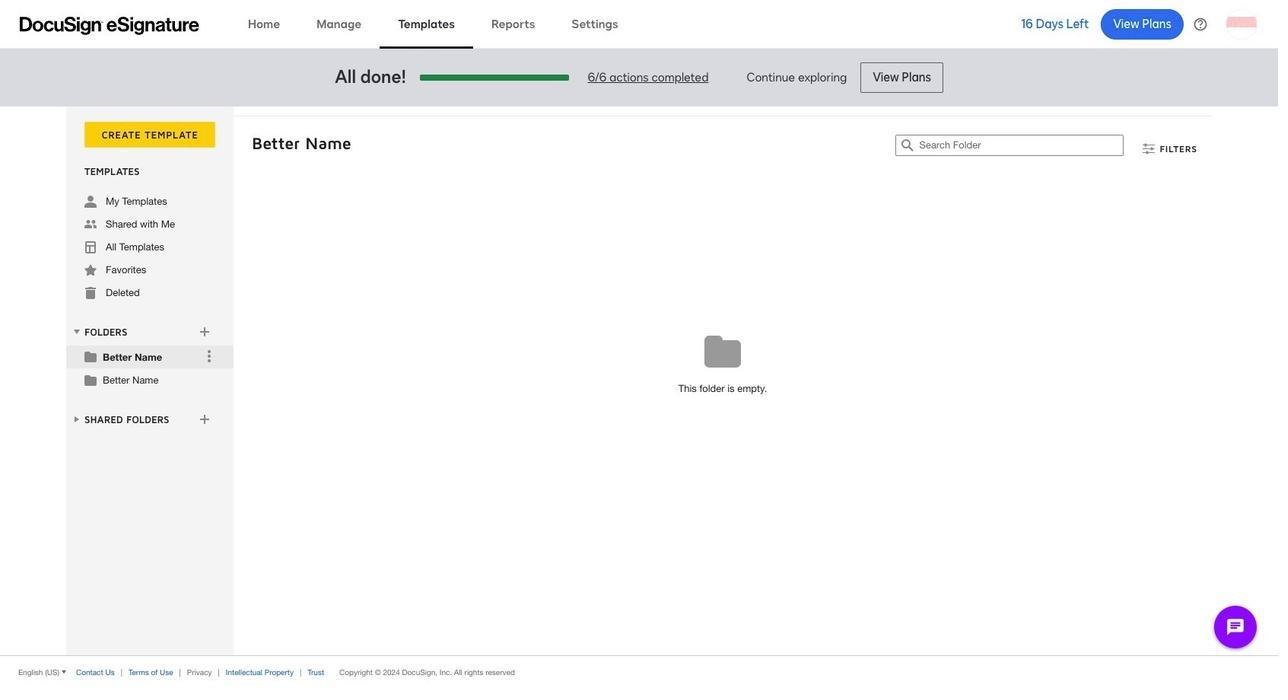 Task type: describe. For each thing, give the bounding box(es) containing it.
view shared folders image
[[71, 413, 83, 425]]

folder image
[[84, 374, 97, 386]]

shared image
[[84, 218, 97, 231]]

templates image
[[84, 241, 97, 253]]

view folders image
[[71, 326, 83, 338]]

user image
[[84, 196, 97, 208]]



Task type: locate. For each thing, give the bounding box(es) containing it.
trash image
[[84, 287, 97, 299]]

docusign esignature image
[[20, 16, 199, 35]]

Search Folder text field
[[920, 136, 1124, 155]]

folder image
[[84, 350, 97, 362]]

more info region
[[0, 655, 1279, 688]]

star filled image
[[84, 264, 97, 276]]

secondary navigation region
[[66, 107, 1216, 655]]

your uploaded profile image image
[[1227, 9, 1258, 39]]



Task type: vqa. For each thing, say whether or not it's contained in the screenshot.
Your uploaded profile image
yes



